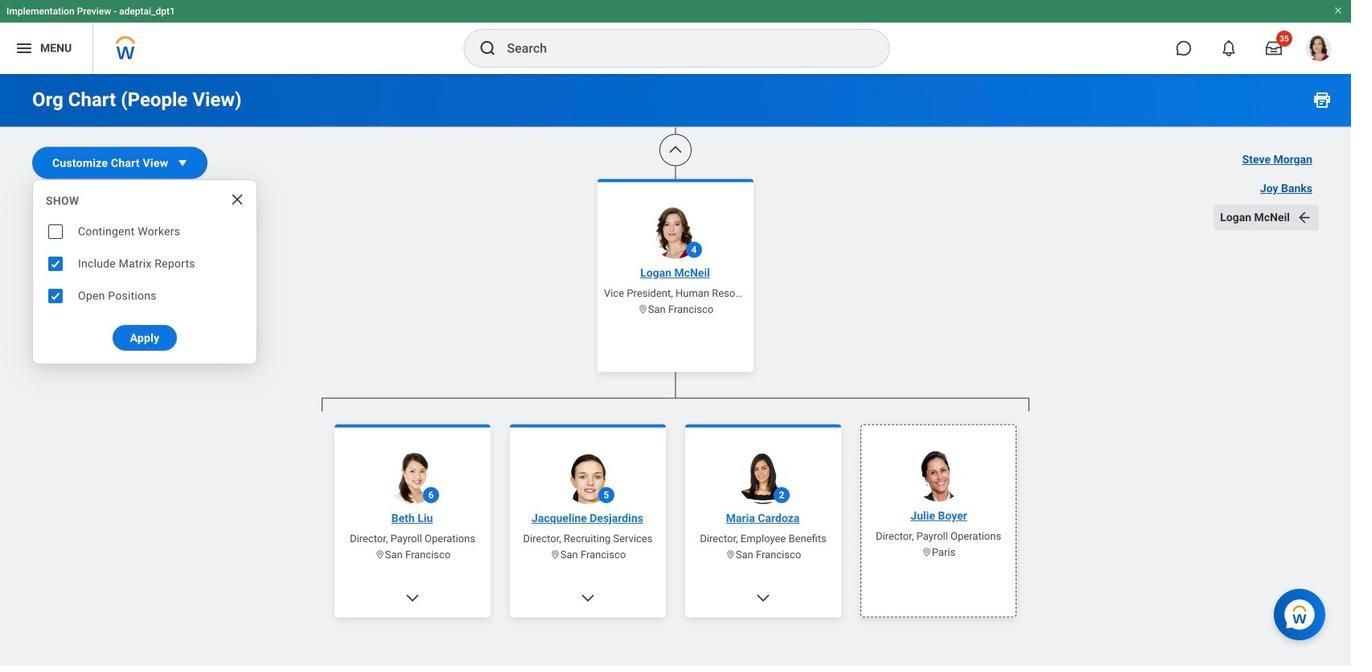 Task type: locate. For each thing, give the bounding box(es) containing it.
logan mcneil, logan mcneil, 4 direct reports element
[[322, 412, 1030, 666]]

location image
[[922, 547, 932, 558], [550, 549, 561, 560], [726, 549, 736, 560]]

0 horizontal spatial location image
[[375, 549, 385, 560]]

print org chart image
[[1313, 90, 1332, 109]]

0 vertical spatial location image
[[638, 304, 648, 315]]

banner
[[0, 0, 1352, 74]]

0 horizontal spatial chevron down image
[[405, 590, 421, 606]]

close environment banner image
[[1334, 6, 1344, 15]]

1 horizontal spatial location image
[[726, 549, 736, 560]]

location image for first chevron down icon from the right
[[726, 549, 736, 560]]

1 horizontal spatial chevron down image
[[580, 590, 596, 606]]

1 horizontal spatial location image
[[638, 304, 648, 315]]

location image inside logan mcneil, logan mcneil, 4 direct reports "element"
[[375, 549, 385, 560]]

2 horizontal spatial chevron down image
[[755, 590, 772, 606]]

main content
[[0, 0, 1352, 666]]

location image
[[638, 304, 648, 315], [375, 549, 385, 560]]

dialog
[[32, 179, 257, 364]]

1 vertical spatial location image
[[375, 549, 385, 560]]

arrow left image
[[1297, 210, 1313, 226]]

1 chevron down image from the left
[[405, 590, 421, 606]]

0 horizontal spatial location image
[[550, 549, 561, 560]]

profile logan mcneil image
[[1307, 35, 1332, 64]]

notifications large image
[[1221, 40, 1237, 56]]

chevron down image
[[405, 590, 421, 606], [580, 590, 596, 606], [755, 590, 772, 606]]



Task type: describe. For each thing, give the bounding box(es) containing it.
x image
[[229, 191, 245, 208]]

2 horizontal spatial location image
[[922, 547, 932, 558]]

2 chevron down image from the left
[[580, 590, 596, 606]]

search image
[[478, 39, 498, 58]]

caret down image
[[175, 155, 191, 171]]

justify image
[[14, 39, 34, 58]]

chevron up image
[[668, 142, 684, 158]]

inbox large image
[[1266, 40, 1282, 56]]

Search Workday  search field
[[507, 31, 856, 66]]

3 chevron down image from the left
[[755, 590, 772, 606]]

location image for second chevron down icon from the left
[[550, 549, 561, 560]]



Task type: vqa. For each thing, say whether or not it's contained in the screenshot.
the Print Org Chart icon
yes



